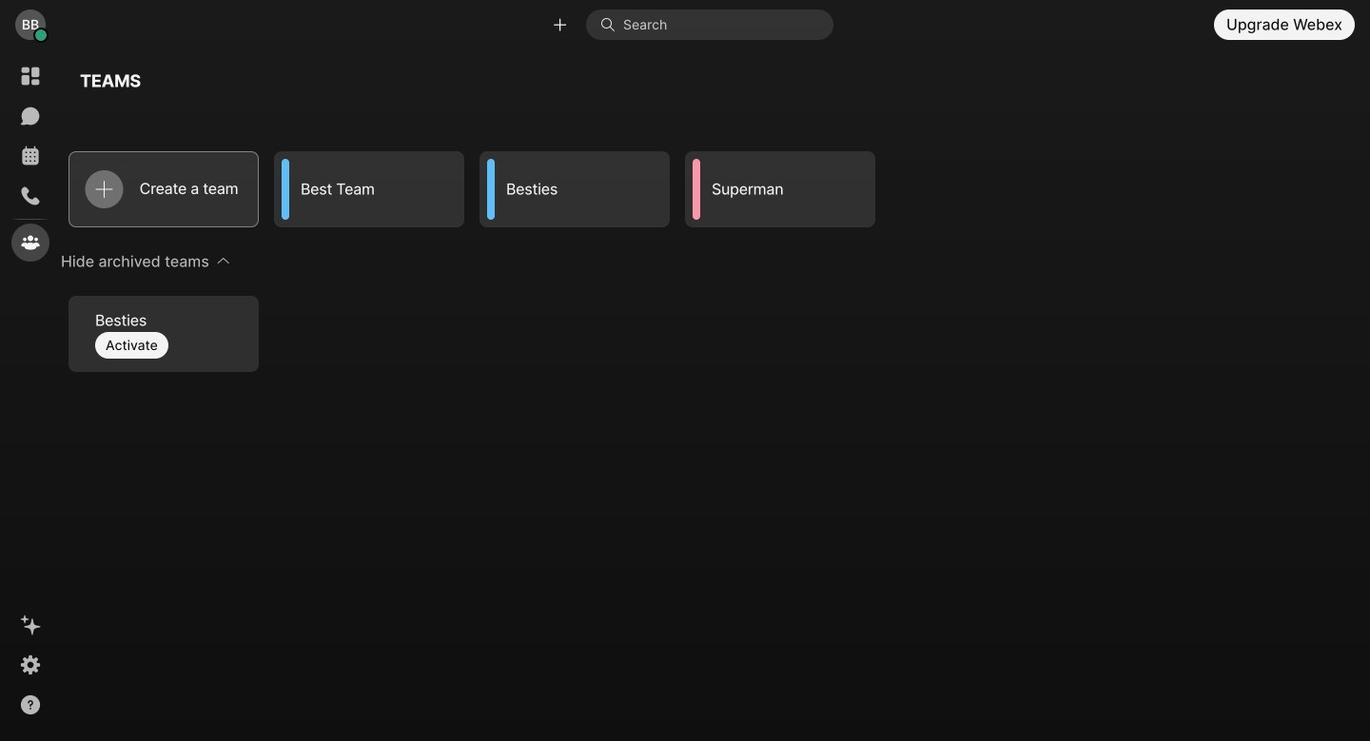 Task type: describe. For each thing, give the bounding box(es) containing it.
create new team image
[[96, 181, 113, 198]]

archived teams list list
[[61, 288, 1340, 380]]

webex tab list
[[11, 57, 49, 262]]



Task type: locate. For each thing, give the bounding box(es) containing it.
teams list list
[[61, 144, 1340, 235]]

hide archived teams image
[[217, 255, 230, 268]]

navigation
[[0, 49, 61, 741]]



Task type: vqa. For each thing, say whether or not it's contained in the screenshot.
Hide archived teams icon
yes



